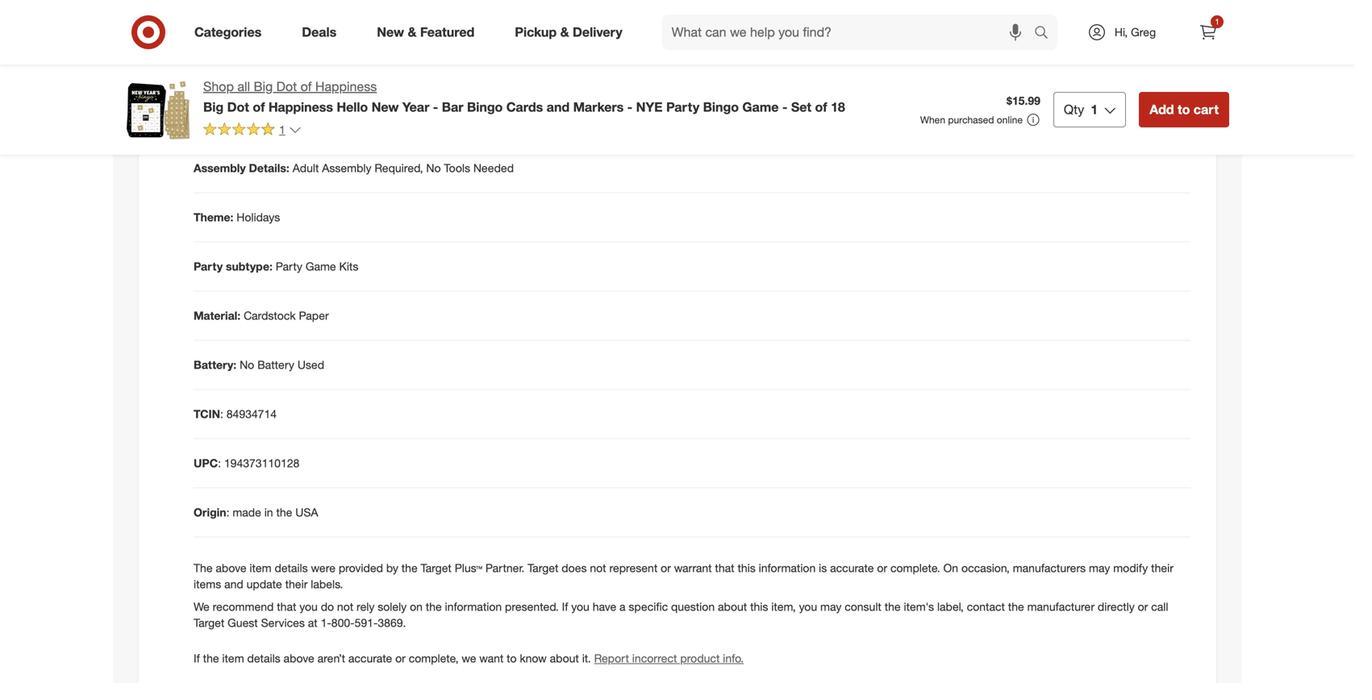 Task type: describe. For each thing, give the bounding box(es) containing it.
tcin : 84934714
[[194, 407, 277, 421]]

1 bingo from the left
[[467, 99, 503, 115]]

purchased
[[949, 114, 995, 126]]

3 you from the left
[[799, 600, 818, 614]]

year
[[403, 99, 430, 115]]

of up years
[[301, 79, 312, 94]]

add
[[1150, 102, 1175, 117]]

it.
[[582, 651, 591, 666]]

made
[[233, 505, 261, 520]]

provided
[[339, 561, 383, 575]]

have
[[593, 600, 617, 614]]

paper
[[299, 309, 329, 323]]

update
[[247, 577, 282, 591]]

want
[[480, 651, 504, 666]]

nye
[[636, 99, 663, 115]]

greg
[[1132, 25, 1157, 39]]

12
[[282, 112, 294, 126]]

label,
[[938, 600, 964, 614]]

of left 12
[[253, 99, 265, 115]]

1 horizontal spatial 1 link
[[1191, 15, 1227, 50]]

occasion,
[[962, 561, 1010, 575]]

suggested
[[194, 112, 251, 126]]

report incorrect product info. button
[[594, 651, 744, 667]]

product
[[681, 651, 720, 666]]

to inside button
[[1178, 102, 1191, 117]]

we
[[462, 651, 476, 666]]

does
[[562, 561, 587, 575]]

1 vertical spatial no
[[240, 358, 254, 372]]

a
[[620, 600, 626, 614]]

services
[[261, 616, 305, 630]]

age:
[[254, 112, 279, 126]]

1 horizontal spatial dot
[[277, 79, 297, 94]]

details:
[[249, 161, 290, 175]]

0 vertical spatial happiness
[[315, 79, 377, 94]]

usa
[[296, 505, 318, 520]]

shop
[[203, 79, 234, 94]]

information inside the we recommend that you do not rely solely on the information presented. if you have a specific question about this item, you may consult the item's label, contact the manufacturer directly or call target guest services at 1-800-591-3869.
[[445, 600, 502, 614]]

or left complete,
[[396, 651, 406, 666]]

1 horizontal spatial their
[[1152, 561, 1174, 575]]

1 vertical spatial 1 link
[[203, 122, 302, 140]]

labels.
[[311, 577, 343, 591]]

adult
[[293, 161, 319, 175]]

2 you from the left
[[572, 600, 590, 614]]

categories link
[[181, 15, 282, 50]]

cardstock
[[244, 309, 296, 323]]

guest
[[228, 616, 258, 630]]

the left item's
[[885, 600, 901, 614]]

hello
[[337, 99, 368, 115]]

pickup
[[515, 24, 557, 40]]

qty
[[1064, 102, 1085, 117]]

years
[[297, 112, 325, 126]]

& for pickup
[[561, 24, 569, 40]]

and inside 'shop all big dot of happiness big dot of happiness hello new year - bar bingo cards and markers - nye party bingo game - set of 18'
[[547, 99, 570, 115]]

game inside 'shop all big dot of happiness big dot of happiness hello new year - bar bingo cards and markers - nye party bingo game - set of 18'
[[743, 99, 779, 115]]

that inside the above item details were provided by the target plus™ partner. target does not represent or warrant that this information is accurate or complete. on occasion, manufacturers may modify their items and update their labels.
[[715, 561, 735, 575]]

new & featured link
[[363, 15, 495, 50]]

1 vertical spatial happiness
[[269, 99, 333, 115]]

we recommend that you do not rely solely on the information presented. if you have a specific question about this item, you may consult the item's label, contact the manufacturer directly or call target guest services at 1-800-591-3869.
[[194, 600, 1169, 630]]

800-
[[332, 616, 355, 630]]

1 assembly from the left
[[194, 161, 246, 175]]

origin
[[194, 505, 226, 520]]

$15.99
[[1007, 94, 1041, 108]]

hi,
[[1115, 25, 1128, 39]]

upc
[[194, 456, 218, 470]]

1 horizontal spatial party
[[276, 259, 303, 273]]

partner.
[[486, 561, 525, 575]]

suggested age: 12 years and up
[[194, 112, 365, 126]]

on
[[410, 600, 423, 614]]

represent
[[610, 561, 658, 575]]

0 vertical spatial 18
[[296, 62, 308, 77]]

of right set
[[815, 99, 828, 115]]

this inside the above item details were provided by the target plus™ partner. target does not represent or warrant that this information is accurate or complete. on occasion, manufacturers may modify their items and update their labels.
[[738, 561, 756, 575]]

hi, greg
[[1115, 25, 1157, 39]]

may inside the above item details were provided by the target plus™ partner. target does not represent or warrant that this information is accurate or complete. on occasion, manufacturers may modify their items and update their labels.
[[1090, 561, 1111, 575]]

above inside the above item details were provided by the target plus™ partner. target does not represent or warrant that this information is accurate or complete. on occasion, manufacturers may modify their items and update their labels.
[[216, 561, 247, 575]]

1 vertical spatial dot
[[227, 99, 249, 115]]

up
[[350, 112, 365, 126]]

specifications
[[194, 20, 297, 38]]

question
[[671, 600, 715, 614]]

party subtype: party game kits
[[194, 259, 359, 273]]

deals
[[302, 24, 337, 40]]

origin : made in the usa
[[194, 505, 318, 520]]

: for tcin
[[220, 407, 223, 421]]

holidays
[[237, 210, 280, 224]]

the down we
[[203, 651, 219, 666]]

if inside the we recommend that you do not rely solely on the information presented. if you have a specific question about this item, you may consult the item's label, contact the manufacturer directly or call target guest services at 1-800-591-3869.
[[562, 600, 568, 614]]

shop all big dot of happiness big dot of happiness hello new year - bar bingo cards and markers - nye party bingo game - set of 18
[[203, 79, 846, 115]]

1 horizontal spatial target
[[421, 561, 452, 575]]

we
[[194, 600, 210, 614]]

categories
[[194, 24, 262, 40]]

0 horizontal spatial game
[[306, 259, 336, 273]]

that inside the we recommend that you do not rely solely on the information presented. if you have a specific question about this item, you may consult the item's label, contact the manufacturer directly or call target guest services at 1-800-591-3869.
[[277, 600, 296, 614]]

0 horizontal spatial about
[[550, 651, 579, 666]]

set
[[792, 99, 812, 115]]

manufacturers
[[1013, 561, 1086, 575]]

new inside 'shop all big dot of happiness big dot of happiness hello new year - bar bingo cards and markers - nye party bingo game - set of 18'
[[372, 99, 399, 115]]

directly
[[1098, 600, 1135, 614]]

battery:
[[194, 358, 237, 372]]

1 horizontal spatial big
[[254, 79, 273, 94]]

online
[[997, 114, 1023, 126]]

1 horizontal spatial above
[[284, 651, 314, 666]]

material: cardstock paper
[[194, 309, 329, 323]]

search button
[[1027, 15, 1066, 53]]

1 vertical spatial to
[[507, 651, 517, 666]]

pickup & delivery link
[[501, 15, 643, 50]]

all
[[238, 79, 250, 94]]

search
[[1027, 26, 1066, 42]]

add to cart
[[1150, 102, 1219, 117]]

is
[[819, 561, 827, 575]]

add to cart button
[[1140, 92, 1230, 128]]



Task type: vqa. For each thing, say whether or not it's contained in the screenshot.
first "Bingo" from the right
yes



Task type: locate. For each thing, give the bounding box(es) containing it.
their right modify
[[1152, 561, 1174, 575]]

party inside 'shop all big dot of happiness big dot of happiness hello new year - bar bingo cards and markers - nye party bingo game - set of 18'
[[667, 99, 700, 115]]

2 assembly from the left
[[322, 161, 372, 175]]

or inside the we recommend that you do not rely solely on the information presented. if you have a specific question about this item, you may consult the item's label, contact the manufacturer directly or call target guest services at 1-800-591-3869.
[[1138, 600, 1149, 614]]

2 horizontal spatial you
[[799, 600, 818, 614]]

above left aren't
[[284, 651, 314, 666]]

2 vertical spatial 1
[[279, 123, 286, 137]]

if down we
[[194, 651, 200, 666]]

18 right pieces:
[[296, 62, 308, 77]]

0 vertical spatial if
[[562, 600, 568, 614]]

item,
[[772, 600, 796, 614]]

0 horizontal spatial may
[[821, 600, 842, 614]]

about left it.
[[550, 651, 579, 666]]

0 horizontal spatial their
[[285, 577, 308, 591]]

assembly details: adult assembly required, no tools needed
[[194, 161, 514, 175]]

that up services
[[277, 600, 296, 614]]

deals link
[[288, 15, 357, 50]]

item down guest
[[222, 651, 244, 666]]

1 horizontal spatial and
[[328, 112, 347, 126]]

1 right greg
[[1216, 17, 1220, 27]]

cards
[[507, 99, 543, 115]]

0 vertical spatial that
[[715, 561, 735, 575]]

when purchased online
[[921, 114, 1023, 126]]

: left '84934714'
[[220, 407, 223, 421]]

2 horizontal spatial and
[[547, 99, 570, 115]]

details
[[275, 561, 308, 575], [247, 651, 281, 666]]

accurate right is
[[831, 561, 874, 575]]

may
[[1090, 561, 1111, 575], [821, 600, 842, 614]]

: left made
[[226, 505, 230, 520]]

about
[[718, 600, 747, 614], [550, 651, 579, 666]]

of
[[240, 62, 250, 77], [301, 79, 312, 94], [253, 99, 265, 115], [815, 99, 828, 115]]

and inside the above item details were provided by the target plus™ partner. target does not represent or warrant that this information is accurate or complete. on occasion, manufacturers may modify their items and update their labels.
[[224, 577, 243, 591]]

their
[[1152, 561, 1174, 575], [285, 577, 308, 591]]

the right by
[[402, 561, 418, 575]]

18 right set
[[831, 99, 846, 115]]

their left labels.
[[285, 577, 308, 591]]

0 vertical spatial game
[[743, 99, 779, 115]]

and up recommend
[[224, 577, 243, 591]]

0 horizontal spatial that
[[277, 600, 296, 614]]

and left up at left top
[[328, 112, 347, 126]]

complete.
[[891, 561, 941, 575]]

target down we
[[194, 616, 225, 630]]

about right question
[[718, 600, 747, 614]]

may inside the we recommend that you do not rely solely on the information presented. if you have a specific question about this item, you may consult the item's label, contact the manufacturer directly or call target guest services at 1-800-591-3869.
[[821, 600, 842, 614]]

2 horizontal spatial -
[[783, 99, 788, 115]]

1 horizontal spatial -
[[628, 99, 633, 115]]

accurate
[[831, 561, 874, 575], [349, 651, 392, 666]]

target left does
[[528, 561, 559, 575]]

party left subtype:
[[194, 259, 223, 273]]

& right pickup
[[561, 24, 569, 40]]

if the item details above aren't accurate or complete, we want to know about it. report incorrect product info.
[[194, 651, 744, 666]]

that
[[715, 561, 735, 575], [277, 600, 296, 614]]

theme: holidays
[[194, 210, 280, 224]]

complete,
[[409, 651, 459, 666]]

details for were
[[275, 561, 308, 575]]

194373110128
[[224, 456, 300, 470]]

party right subtype:
[[276, 259, 303, 273]]

to right add
[[1178, 102, 1191, 117]]

2 horizontal spatial party
[[667, 99, 700, 115]]

not
[[590, 561, 607, 575], [337, 600, 354, 614]]

dot
[[277, 79, 297, 94], [227, 99, 249, 115]]

1 - from the left
[[433, 99, 438, 115]]

bar
[[442, 99, 464, 115]]

item up "update"
[[250, 561, 272, 575]]

used
[[298, 358, 324, 372]]

& for new
[[408, 24, 417, 40]]

2 bingo from the left
[[703, 99, 739, 115]]

happiness up hello
[[315, 79, 377, 94]]

or left call
[[1138, 600, 1149, 614]]

2 - from the left
[[628, 99, 633, 115]]

2 & from the left
[[561, 24, 569, 40]]

happiness down pieces:
[[269, 99, 333, 115]]

1 horizontal spatial no
[[426, 161, 441, 175]]

1 vertical spatial if
[[194, 651, 200, 666]]

details for above
[[247, 651, 281, 666]]

item's
[[904, 600, 935, 614]]

battery: no battery used
[[194, 358, 324, 372]]

to
[[1178, 102, 1191, 117], [507, 651, 517, 666]]

pieces:
[[254, 62, 293, 77]]

: for upc
[[218, 456, 221, 470]]

target inside the we recommend that you do not rely solely on the information presented. if you have a specific question about this item, you may consult the item's label, contact the manufacturer directly or call target guest services at 1-800-591-3869.
[[194, 616, 225, 630]]

0 horizontal spatial 1 link
[[203, 122, 302, 140]]

1 vertical spatial this
[[751, 600, 769, 614]]

no left 'tools'
[[426, 161, 441, 175]]

you left have
[[572, 600, 590, 614]]

qty 1
[[1064, 102, 1099, 117]]

modify
[[1114, 561, 1149, 575]]

0 vertical spatial dot
[[277, 79, 297, 94]]

pickup & delivery
[[515, 24, 623, 40]]

1 vertical spatial information
[[445, 600, 502, 614]]

dot down all
[[227, 99, 249, 115]]

if right the presented.
[[562, 600, 568, 614]]

item for above
[[250, 561, 272, 575]]

material:
[[194, 309, 241, 323]]

rely
[[357, 600, 375, 614]]

1 vertical spatial not
[[337, 600, 354, 614]]

big down shop
[[203, 99, 224, 115]]

1 right age:
[[279, 123, 286, 137]]

0 vertical spatial not
[[590, 561, 607, 575]]

0 horizontal spatial item
[[222, 651, 244, 666]]

0 horizontal spatial you
[[300, 600, 318, 614]]

1 horizontal spatial &
[[561, 24, 569, 40]]

or
[[661, 561, 671, 575], [878, 561, 888, 575], [1138, 600, 1149, 614], [396, 651, 406, 666]]

to right want
[[507, 651, 517, 666]]

were
[[311, 561, 336, 575]]

happiness
[[315, 79, 377, 94], [269, 99, 333, 115]]

2 horizontal spatial target
[[528, 561, 559, 575]]

18 inside 'shop all big dot of happiness big dot of happiness hello new year - bar bingo cards and markers - nye party bingo game - set of 18'
[[831, 99, 846, 115]]

0 horizontal spatial 18
[[296, 62, 308, 77]]

game
[[743, 99, 779, 115], [306, 259, 336, 273]]

1 horizontal spatial may
[[1090, 561, 1111, 575]]

0 vertical spatial this
[[738, 561, 756, 575]]

1 & from the left
[[408, 24, 417, 40]]

1 horizontal spatial information
[[759, 561, 816, 575]]

1 horizontal spatial you
[[572, 600, 590, 614]]

1 vertical spatial 1
[[1091, 102, 1099, 117]]

dot down pieces:
[[277, 79, 297, 94]]

not right does
[[590, 561, 607, 575]]

0 horizontal spatial information
[[445, 600, 502, 614]]

1 horizontal spatial 1
[[1091, 102, 1099, 117]]

report
[[594, 651, 629, 666]]

0 horizontal spatial accurate
[[349, 651, 392, 666]]

the inside the above item details were provided by the target plus™ partner. target does not represent or warrant that this information is accurate or complete. on occasion, manufacturers may modify their items and update their labels.
[[402, 561, 418, 575]]

accurate inside the above item details were provided by the target plus™ partner. target does not represent or warrant that this information is accurate or complete. on occasion, manufacturers may modify their items and update their labels.
[[831, 561, 874, 575]]

at
[[308, 616, 318, 630]]

no
[[426, 161, 441, 175], [240, 358, 254, 372]]

game left kits
[[306, 259, 336, 273]]

this right warrant
[[738, 561, 756, 575]]

delivery
[[573, 24, 623, 40]]

1 vertical spatial may
[[821, 600, 842, 614]]

1 vertical spatial big
[[203, 99, 224, 115]]

1 horizontal spatial if
[[562, 600, 568, 614]]

1 horizontal spatial accurate
[[831, 561, 874, 575]]

0 vertical spatial no
[[426, 161, 441, 175]]

recommend
[[213, 600, 274, 614]]

required,
[[375, 161, 423, 175]]

2 vertical spatial :
[[226, 505, 230, 520]]

0 vertical spatial 1 link
[[1191, 15, 1227, 50]]

target left plus™ at the bottom left of page
[[421, 561, 452, 575]]

2 horizontal spatial 1
[[1216, 17, 1220, 27]]

plus™
[[455, 561, 483, 575]]

1 vertical spatial :
[[218, 456, 221, 470]]

- left set
[[783, 99, 788, 115]]

info.
[[723, 651, 744, 666]]

when
[[921, 114, 946, 126]]

specifications button
[[152, 4, 1204, 55]]

aren't
[[318, 651, 345, 666]]

0 horizontal spatial big
[[203, 99, 224, 115]]

number of pieces: 18
[[194, 62, 308, 77]]

the
[[194, 561, 213, 575]]

0 vertical spatial their
[[1152, 561, 1174, 575]]

0 horizontal spatial assembly
[[194, 161, 246, 175]]

party right nye
[[667, 99, 700, 115]]

: for origin
[[226, 505, 230, 520]]

game left set
[[743, 99, 779, 115]]

3 - from the left
[[783, 99, 788, 115]]

item inside the above item details were provided by the target plus™ partner. target does not represent or warrant that this information is accurate or complete. on occasion, manufacturers may modify their items and update their labels.
[[250, 561, 272, 575]]

bingo right bar
[[467, 99, 503, 115]]

0 horizontal spatial party
[[194, 259, 223, 273]]

1 horizontal spatial bingo
[[703, 99, 739, 115]]

0 horizontal spatial not
[[337, 600, 354, 614]]

0 vertical spatial about
[[718, 600, 747, 614]]

of up all
[[240, 62, 250, 77]]

0 horizontal spatial bingo
[[467, 99, 503, 115]]

or left warrant
[[661, 561, 671, 575]]

featured
[[420, 24, 475, 40]]

contact
[[967, 600, 1005, 614]]

that right warrant
[[715, 561, 735, 575]]

1 link up details:
[[203, 122, 302, 140]]

1 horizontal spatial about
[[718, 600, 747, 614]]

1 link right greg
[[1191, 15, 1227, 50]]

assembly right adult
[[322, 161, 372, 175]]

1 horizontal spatial 18
[[831, 99, 846, 115]]

591-
[[355, 616, 378, 630]]

0 horizontal spatial 1
[[279, 123, 286, 137]]

may left consult
[[821, 600, 842, 614]]

0 horizontal spatial target
[[194, 616, 225, 630]]

0 vertical spatial item
[[250, 561, 272, 575]]

or left complete.
[[878, 561, 888, 575]]

What can we help you find? suggestions appear below search field
[[662, 15, 1039, 50]]

1
[[1216, 17, 1220, 27], [1091, 102, 1099, 117], [279, 123, 286, 137]]

the above item details were provided by the target plus™ partner. target does not represent or warrant that this information is accurate or complete. on occasion, manufacturers may modify their items and update their labels.
[[194, 561, 1174, 591]]

0 horizontal spatial -
[[433, 99, 438, 115]]

you up at
[[300, 600, 318, 614]]

this left item,
[[751, 600, 769, 614]]

not inside the we recommend that you do not rely solely on the information presented. if you have a specific question about this item, you may consult the item's label, contact the manufacturer directly or call target guest services at 1-800-591-3869.
[[337, 600, 354, 614]]

0 horizontal spatial no
[[240, 358, 254, 372]]

1 horizontal spatial game
[[743, 99, 779, 115]]

tools
[[444, 161, 470, 175]]

1 vertical spatial game
[[306, 259, 336, 273]]

this
[[738, 561, 756, 575], [751, 600, 769, 614]]

0 horizontal spatial to
[[507, 651, 517, 666]]

image of big dot of happiness hello new year - bar bingo cards and markers - nye party bingo game - set of 18 image
[[126, 77, 190, 142]]

0 vertical spatial big
[[254, 79, 273, 94]]

0 horizontal spatial dot
[[227, 99, 249, 115]]

1 horizontal spatial item
[[250, 561, 272, 575]]

information down plus™ at the bottom left of page
[[445, 600, 502, 614]]

0 vertical spatial accurate
[[831, 561, 874, 575]]

bingo right nye
[[703, 99, 739, 115]]

1 horizontal spatial that
[[715, 561, 735, 575]]

1 vertical spatial that
[[277, 600, 296, 614]]

0 horizontal spatial above
[[216, 561, 247, 575]]

this inside the we recommend that you do not rely solely on the information presented. if you have a specific question about this item, you may consult the item's label, contact the manufacturer directly or call target guest services at 1-800-591-3869.
[[751, 600, 769, 614]]

the right 'on'
[[426, 600, 442, 614]]

1 horizontal spatial assembly
[[322, 161, 372, 175]]

battery
[[258, 358, 295, 372]]

you right item,
[[799, 600, 818, 614]]

new left featured
[[377, 24, 404, 40]]

item
[[250, 561, 272, 575], [222, 651, 244, 666]]

needed
[[474, 161, 514, 175]]

item for the
[[222, 651, 244, 666]]

1 horizontal spatial not
[[590, 561, 607, 575]]

details up "update"
[[275, 561, 308, 575]]

information left is
[[759, 561, 816, 575]]

1 right qty
[[1091, 102, 1099, 117]]

not inside the above item details were provided by the target plus™ partner. target does not represent or warrant that this information is accurate or complete. on occasion, manufacturers may modify their items and update their labels.
[[590, 561, 607, 575]]

- left nye
[[628, 99, 633, 115]]

1 vertical spatial 18
[[831, 99, 846, 115]]

the right in
[[276, 505, 292, 520]]

1 vertical spatial about
[[550, 651, 579, 666]]

& left featured
[[408, 24, 417, 40]]

0 vertical spatial :
[[220, 407, 223, 421]]

1 link
[[1191, 15, 1227, 50], [203, 122, 302, 140]]

1 vertical spatial above
[[284, 651, 314, 666]]

big right all
[[254, 79, 273, 94]]

no left battery
[[240, 358, 254, 372]]

not up 800- on the bottom left of the page
[[337, 600, 354, 614]]

number
[[194, 62, 237, 77]]

- left bar
[[433, 99, 438, 115]]

0 vertical spatial 1
[[1216, 17, 1220, 27]]

upc : 194373110128
[[194, 456, 300, 470]]

about inside the we recommend that you do not rely solely on the information presented. if you have a specific question about this item, you may consult the item's label, contact the manufacturer directly or call target guest services at 1-800-591-3869.
[[718, 600, 747, 614]]

new right up at left top
[[372, 99, 399, 115]]

1 vertical spatial their
[[285, 577, 308, 591]]

new
[[377, 24, 404, 40], [372, 99, 399, 115]]

theme:
[[194, 210, 234, 224]]

0 horizontal spatial if
[[194, 651, 200, 666]]

kits
[[339, 259, 359, 273]]

manufacturer
[[1028, 600, 1095, 614]]

details down services
[[247, 651, 281, 666]]

may left modify
[[1090, 561, 1111, 575]]

&
[[408, 24, 417, 40], [561, 24, 569, 40]]

0 vertical spatial above
[[216, 561, 247, 575]]

information inside the above item details were provided by the target plus™ partner. target does not represent or warrant that this information is accurate or complete. on occasion, manufacturers may modify their items and update their labels.
[[759, 561, 816, 575]]

accurate down 591-
[[349, 651, 392, 666]]

1 vertical spatial accurate
[[349, 651, 392, 666]]

and right cards
[[547, 99, 570, 115]]

presented.
[[505, 600, 559, 614]]

0 vertical spatial to
[[1178, 102, 1191, 117]]

1 vertical spatial details
[[247, 651, 281, 666]]

the right contact
[[1009, 600, 1025, 614]]

markers
[[574, 99, 624, 115]]

do
[[321, 600, 334, 614]]

above right the
[[216, 561, 247, 575]]

0 vertical spatial may
[[1090, 561, 1111, 575]]

1 you from the left
[[300, 600, 318, 614]]

assembly down suggested
[[194, 161, 246, 175]]

: left 194373110128
[[218, 456, 221, 470]]

0 horizontal spatial and
[[224, 577, 243, 591]]

bingo
[[467, 99, 503, 115], [703, 99, 739, 115]]

if
[[562, 600, 568, 614], [194, 651, 200, 666]]

0 vertical spatial new
[[377, 24, 404, 40]]

details inside the above item details were provided by the target plus™ partner. target does not represent or warrant that this information is accurate or complete. on occasion, manufacturers may modify their items and update their labels.
[[275, 561, 308, 575]]

-
[[433, 99, 438, 115], [628, 99, 633, 115], [783, 99, 788, 115]]

assembly
[[194, 161, 246, 175], [322, 161, 372, 175]]

0 horizontal spatial &
[[408, 24, 417, 40]]



